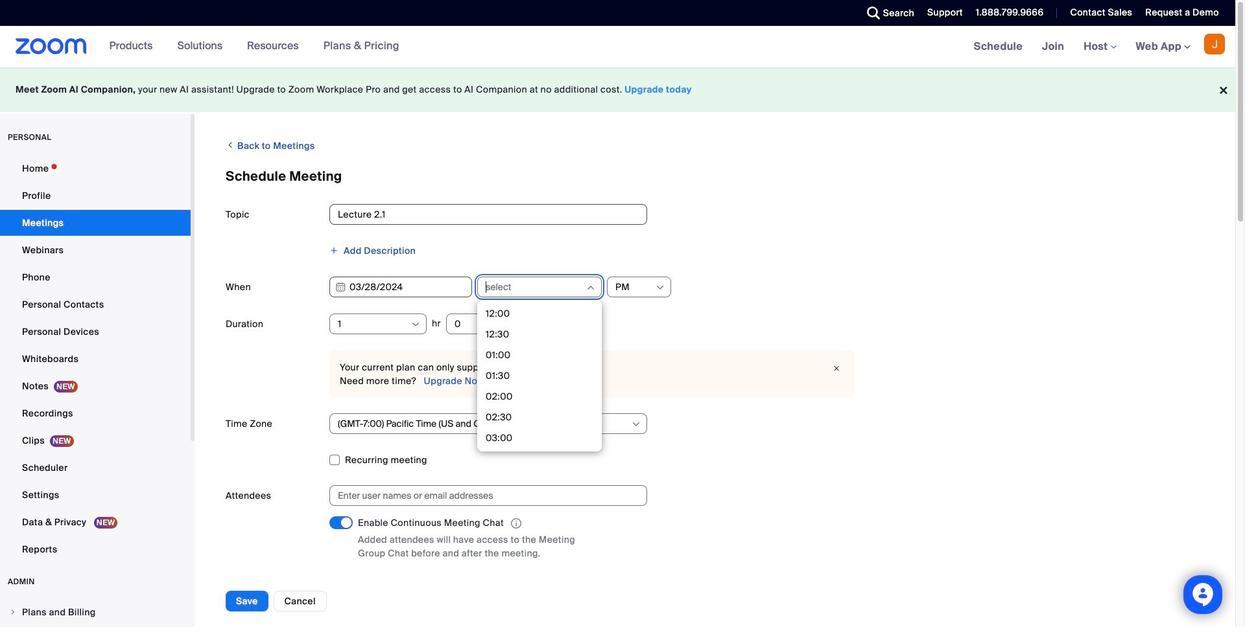 Task type: describe. For each thing, give the bounding box(es) containing it.
2 vertical spatial show options image
[[631, 420, 642, 430]]

close image
[[829, 363, 845, 376]]

choose date text field
[[330, 277, 472, 298]]

0 vertical spatial show options image
[[655, 283, 666, 293]]

personal menu menu
[[0, 156, 191, 564]]

Persistent Chat, enter email address,Enter user names or email addresses text field
[[338, 487, 627, 506]]

add image
[[330, 247, 339, 256]]

learn more about enable continuous meeting chat image
[[507, 518, 525, 530]]



Task type: vqa. For each thing, say whether or not it's contained in the screenshot.
Add to Google Calendar 'image'
no



Task type: locate. For each thing, give the bounding box(es) containing it.
show options image
[[655, 283, 666, 293], [411, 320, 421, 330], [631, 420, 642, 430]]

meetings navigation
[[964, 26, 1236, 68]]

hide options image
[[586, 283, 596, 293]]

1 horizontal spatial show options image
[[631, 420, 642, 430]]

application
[[358, 517, 605, 531]]

select start time text field
[[486, 278, 585, 297]]

zoom logo image
[[16, 38, 87, 54]]

footer
[[0, 67, 1236, 112]]

profile picture image
[[1205, 34, 1225, 54]]

banner
[[0, 26, 1236, 68]]

right image
[[9, 609, 17, 617]]

option group
[[330, 577, 1205, 598]]

left image
[[226, 139, 235, 152]]

2 horizontal spatial show options image
[[655, 283, 666, 293]]

0 horizontal spatial show options image
[[411, 320, 421, 330]]

product information navigation
[[100, 26, 409, 67]]

list box
[[481, 304, 599, 628]]

menu item
[[0, 601, 191, 625]]

My Meeting text field
[[330, 204, 647, 225]]

1 vertical spatial show options image
[[411, 320, 421, 330]]



